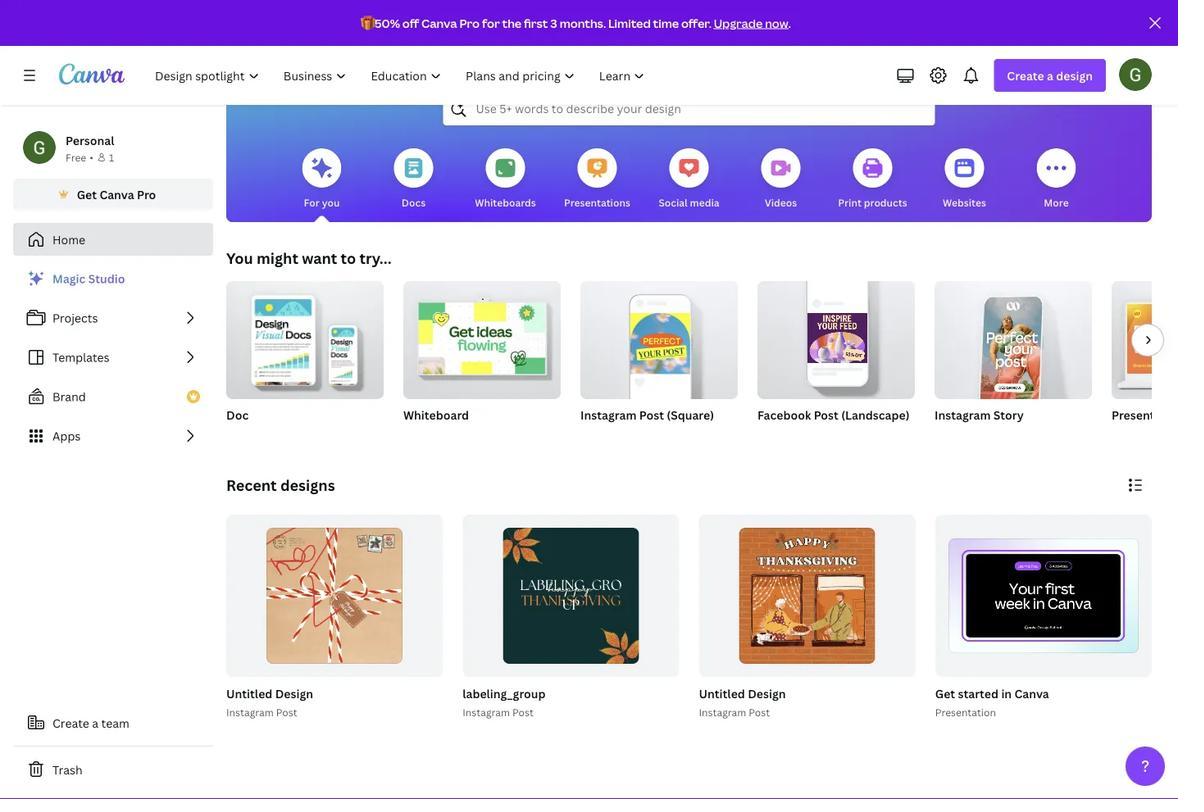 Task type: vqa. For each thing, say whether or not it's contained in the screenshot.
"Greg Robinson" Icon
no



Task type: locate. For each thing, give the bounding box(es) containing it.
will
[[585, 38, 627, 73]]

1 horizontal spatial untitled
[[699, 686, 745, 701]]

group for whiteboard
[[403, 275, 561, 399]]

get inside get started in canva presentation
[[935, 686, 955, 701]]

0 horizontal spatial you
[[322, 196, 340, 209]]

story
[[993, 407, 1024, 423]]

12
[[422, 658, 432, 670]]

get inside button
[[77, 187, 97, 202]]

canva up home link
[[100, 187, 134, 202]]

for you
[[304, 196, 340, 209]]

2 of from the left
[[1116, 658, 1128, 670]]

now
[[765, 15, 788, 31]]

0 horizontal spatial get
[[77, 187, 97, 202]]

0 vertical spatial you
[[632, 38, 681, 73]]

apps
[[52, 428, 81, 444]]

1 left 27
[[1109, 658, 1114, 670]]

untitled design instagram post for first untitled design button from the left
[[226, 686, 313, 719]]

0 horizontal spatial untitled design instagram post
[[226, 686, 313, 719]]

a
[[1047, 68, 1053, 83], [92, 715, 98, 731]]

group for facebook post (landscape)
[[757, 275, 915, 399]]

1 left 12
[[400, 658, 405, 670]]

1 vertical spatial get
[[935, 686, 955, 701]]

print products
[[838, 196, 907, 209]]

create a team
[[52, 715, 129, 731]]

group for doc
[[226, 275, 384, 399]]

top level navigation element
[[144, 59, 659, 92]]

0 vertical spatial canva
[[421, 15, 457, 31]]

1 vertical spatial create
[[52, 715, 89, 731]]

canva inside get started in canva presentation
[[1014, 686, 1049, 701]]

create a team button
[[13, 707, 213, 739]]

instagram
[[580, 407, 636, 423], [935, 407, 991, 423], [226, 706, 274, 719], [463, 706, 510, 719], [699, 706, 746, 719]]

create inside button
[[52, 715, 89, 731]]

1 vertical spatial canva
[[100, 187, 134, 202]]

a inside dropdown button
[[1047, 68, 1053, 83]]

trash
[[52, 762, 82, 778]]

list
[[13, 262, 213, 453]]

0 horizontal spatial canva
[[100, 187, 134, 202]]

1 of from the left
[[407, 658, 419, 670]]

of for 27
[[1116, 658, 1128, 670]]

create
[[1007, 68, 1044, 83], [52, 715, 89, 731]]

create inside dropdown button
[[1007, 68, 1044, 83]]

untitled for 1st untitled design button from right
[[699, 686, 745, 701]]

brand link
[[13, 380, 213, 413]]

1
[[109, 150, 114, 164], [400, 658, 405, 670], [1109, 658, 1114, 670]]

of
[[407, 658, 419, 670], [1116, 658, 1128, 670]]

recent designs
[[226, 475, 335, 495]]

might
[[257, 248, 298, 268]]

1 untitled from the left
[[226, 686, 272, 701]]

untitled
[[226, 686, 272, 701], [699, 686, 745, 701]]

a inside button
[[92, 715, 98, 731]]

.
[[788, 15, 791, 31]]

get down • in the top of the page
[[77, 187, 97, 202]]

get left "started"
[[935, 686, 955, 701]]

0 horizontal spatial create
[[52, 715, 89, 731]]

0 horizontal spatial untitled design button
[[226, 684, 313, 704]]

for
[[482, 15, 500, 31]]

pro left for
[[459, 15, 480, 31]]

get started in canva presentation
[[935, 686, 1049, 719]]

•
[[90, 150, 93, 164]]

0 vertical spatial create
[[1007, 68, 1044, 83]]

you right for
[[322, 196, 340, 209]]

print products button
[[838, 137, 907, 222]]

group
[[226, 275, 384, 399], [403, 275, 561, 399], [580, 275, 738, 399], [757, 275, 915, 399], [935, 275, 1092, 409], [1112, 281, 1178, 399]]

0 horizontal spatial of
[[407, 658, 419, 670]]

2 horizontal spatial 1
[[1109, 658, 1114, 670]]

of left 27
[[1116, 658, 1128, 670]]

presentations button
[[564, 137, 630, 222]]

2 horizontal spatial canva
[[1014, 686, 1049, 701]]

0 horizontal spatial 1
[[109, 150, 114, 164]]

1 horizontal spatial create
[[1007, 68, 1044, 83]]

1 of 27
[[1109, 658, 1141, 670]]

presentations
[[564, 196, 630, 209]]

1 right • in the top of the page
[[109, 150, 114, 164]]

instagram post (square)
[[580, 407, 714, 423]]

1 horizontal spatial untitled design button
[[699, 684, 786, 704]]

pro
[[459, 15, 480, 31], [137, 187, 156, 202]]

0 horizontal spatial untitled
[[226, 686, 272, 701]]

0 vertical spatial get
[[77, 187, 97, 202]]

for
[[304, 196, 320, 209]]

1 vertical spatial a
[[92, 715, 98, 731]]

of left 12
[[407, 658, 419, 670]]

you
[[632, 38, 681, 73], [322, 196, 340, 209]]

1 horizontal spatial get
[[935, 686, 955, 701]]

27
[[1131, 658, 1141, 670]]

canva right off
[[421, 15, 457, 31]]

presentation
[[1112, 407, 1178, 423], [935, 706, 996, 719]]

more
[[1044, 196, 1069, 209]]

pro up home link
[[137, 187, 156, 202]]

2 design from the left
[[748, 686, 786, 701]]

canva
[[421, 15, 457, 31], [100, 187, 134, 202], [1014, 686, 1049, 701]]

home
[[52, 232, 85, 247]]

labeling_group instagram post
[[463, 686, 546, 719]]

social media button
[[659, 137, 719, 222]]

2 untitled from the left
[[699, 686, 745, 701]]

untitled design instagram post
[[226, 686, 313, 719], [699, 686, 786, 719]]

try...
[[359, 248, 392, 268]]

1 vertical spatial you
[[322, 196, 340, 209]]

studio
[[88, 271, 125, 287]]

1 horizontal spatial pro
[[459, 15, 480, 31]]

apps link
[[13, 420, 213, 453]]

0 vertical spatial presentation
[[1112, 407, 1178, 423]]

1 horizontal spatial design
[[1056, 68, 1093, 83]]

want
[[302, 248, 337, 268]]

upgrade now button
[[714, 15, 788, 31]]

1 for 1 of 27
[[1109, 658, 1114, 670]]

0 horizontal spatial design
[[275, 686, 313, 701]]

untitled design button
[[226, 684, 313, 704], [699, 684, 786, 704]]

1 horizontal spatial untitled design instagram post
[[699, 686, 786, 719]]

1 vertical spatial presentation
[[935, 706, 996, 719]]

docs button
[[394, 137, 433, 222]]

1 horizontal spatial a
[[1047, 68, 1053, 83]]

get for get started in canva presentation
[[935, 686, 955, 701]]

templates
[[52, 350, 109, 365]]

0 horizontal spatial presentation
[[935, 706, 996, 719]]

Search search field
[[476, 93, 902, 125]]

0 vertical spatial a
[[1047, 68, 1053, 83]]

1 vertical spatial pro
[[137, 187, 156, 202]]

1 untitled design instagram post from the left
[[226, 686, 313, 719]]

facebook post (landscape) group
[[757, 275, 915, 444]]

2 untitled design instagram post from the left
[[699, 686, 786, 719]]

design inside create a design dropdown button
[[1056, 68, 1093, 83]]

None search field
[[443, 93, 935, 125]]

design
[[687, 38, 771, 73], [1056, 68, 1093, 83]]

(landscape)
[[841, 407, 910, 423]]

1 horizontal spatial of
[[1116, 658, 1128, 670]]

1 horizontal spatial design
[[748, 686, 786, 701]]

templates link
[[13, 341, 213, 374]]

websites
[[943, 196, 986, 209]]

post
[[639, 407, 664, 423], [814, 407, 839, 423], [276, 706, 297, 719], [512, 706, 534, 719], [749, 706, 770, 719]]

for you button
[[302, 137, 341, 222]]

you down time
[[632, 38, 681, 73]]

design
[[275, 686, 313, 701], [748, 686, 786, 701]]

1 for 1
[[109, 150, 114, 164]]

first
[[524, 15, 548, 31]]

design left gary orlando icon
[[1056, 68, 1093, 83]]

0 horizontal spatial a
[[92, 715, 98, 731]]

free
[[66, 150, 86, 164]]

design down upgrade
[[687, 38, 771, 73]]

1 horizontal spatial 1
[[400, 658, 405, 670]]

2 vertical spatial canva
[[1014, 686, 1049, 701]]

canva right in
[[1014, 686, 1049, 701]]

0 horizontal spatial pro
[[137, 187, 156, 202]]

1 horizontal spatial canva
[[421, 15, 457, 31]]



Task type: describe. For each thing, give the bounding box(es) containing it.
team
[[101, 715, 129, 731]]

of for 12
[[407, 658, 419, 670]]

in
[[1001, 686, 1012, 701]]

docs
[[402, 196, 426, 209]]

1 horizontal spatial presentation
[[1112, 407, 1178, 423]]

1 for 1 of 12
[[400, 658, 405, 670]]

get for get canva pro
[[77, 187, 97, 202]]

facebook
[[757, 407, 811, 423]]

videos button
[[761, 137, 801, 222]]

group for presentation
[[1112, 281, 1178, 399]]

3
[[550, 15, 557, 31]]

a for team
[[92, 715, 98, 731]]

instagram inside labeling_group instagram post
[[463, 706, 510, 719]]

whiteboard
[[403, 407, 469, 423]]

started
[[958, 686, 999, 701]]

months.
[[560, 15, 606, 31]]

group for instagram story
[[935, 275, 1092, 409]]

magic studio
[[52, 271, 125, 287]]

you inside "button"
[[322, 196, 340, 209]]

list containing magic studio
[[13, 262, 213, 453]]

free •
[[66, 150, 93, 164]]

designs
[[280, 475, 335, 495]]

presentation inside get started in canva presentation
[[935, 706, 996, 719]]

doc
[[226, 407, 249, 423]]

off
[[402, 15, 419, 31]]

0 horizontal spatial design
[[687, 38, 771, 73]]

get started in canva button
[[935, 684, 1049, 704]]

home link
[[13, 223, 213, 256]]

get canva pro button
[[13, 179, 213, 210]]

websites button
[[943, 137, 986, 222]]

what
[[510, 38, 580, 73]]

create for create a team
[[52, 715, 89, 731]]

50%
[[375, 15, 400, 31]]

personal
[[66, 132, 114, 148]]

projects link
[[13, 302, 213, 334]]

the
[[502, 15, 521, 31]]

what will you design today?
[[510, 38, 868, 73]]

a for design
[[1047, 68, 1053, 83]]

untitled design instagram post for 1st untitled design button from right
[[699, 686, 786, 719]]

upgrade
[[714, 15, 763, 31]]

projects
[[52, 310, 98, 326]]

post inside labeling_group instagram post
[[512, 706, 534, 719]]

media
[[690, 196, 719, 209]]

gary orlando image
[[1119, 58, 1152, 91]]

1 of 12
[[400, 658, 432, 670]]

time
[[653, 15, 679, 31]]

(square)
[[667, 407, 714, 423]]

🎁
[[361, 15, 372, 31]]

whiteboards button
[[475, 137, 536, 222]]

instagram story group
[[935, 275, 1092, 444]]

trash link
[[13, 753, 213, 786]]

labeling_group button
[[463, 684, 546, 704]]

1 untitled design button from the left
[[226, 684, 313, 704]]

get canva pro
[[77, 187, 156, 202]]

you
[[226, 248, 253, 268]]

create a design
[[1007, 68, 1093, 83]]

magic
[[52, 271, 85, 287]]

facebook post (landscape)
[[757, 407, 910, 423]]

whiteboard group
[[403, 275, 561, 444]]

presentation (16:9) group
[[1112, 281, 1178, 444]]

canva for 🎁
[[421, 15, 457, 31]]

untitled for first untitled design button from the left
[[226, 686, 272, 701]]

whiteboards
[[475, 196, 536, 209]]

🎁 50% off canva pro for the first 3 months. limited time offer. upgrade now .
[[361, 15, 791, 31]]

create a design button
[[994, 59, 1106, 92]]

doc group
[[226, 275, 384, 444]]

canva inside button
[[100, 187, 134, 202]]

create for create a design
[[1007, 68, 1044, 83]]

canva for get
[[1014, 686, 1049, 701]]

social
[[659, 196, 688, 209]]

today?
[[776, 38, 868, 73]]

1 horizontal spatial you
[[632, 38, 681, 73]]

more button
[[1037, 137, 1076, 222]]

instagram post (square) group
[[580, 275, 738, 444]]

labeling_group
[[463, 686, 546, 701]]

to
[[341, 248, 356, 268]]

products
[[864, 196, 907, 209]]

videos
[[765, 196, 797, 209]]

you might want to try...
[[226, 248, 392, 268]]

1 design from the left
[[275, 686, 313, 701]]

limited
[[608, 15, 651, 31]]

brand
[[52, 389, 86, 405]]

instagram story
[[935, 407, 1024, 423]]

2 untitled design button from the left
[[699, 684, 786, 704]]

offer.
[[681, 15, 711, 31]]

pro inside button
[[137, 187, 156, 202]]

recent
[[226, 475, 277, 495]]

print
[[838, 196, 862, 209]]

magic studio link
[[13, 262, 213, 295]]

0 vertical spatial pro
[[459, 15, 480, 31]]

social media
[[659, 196, 719, 209]]



